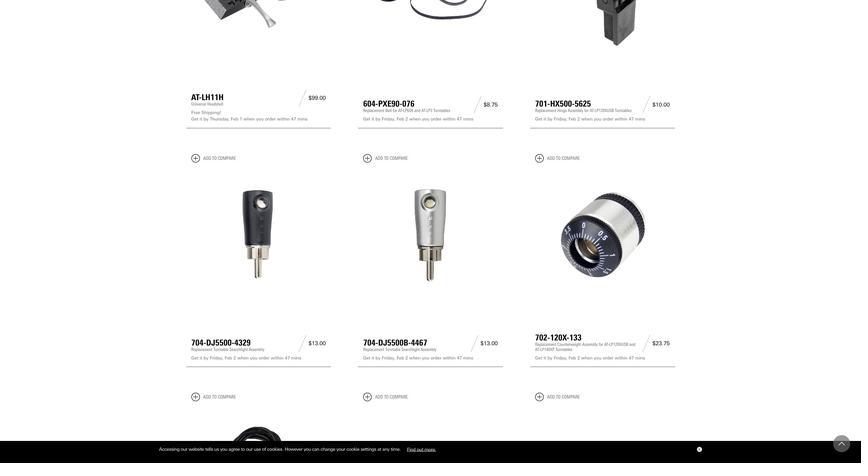 Task type: locate. For each thing, give the bounding box(es) containing it.
at- right hinge
[[590, 108, 595, 113]]

feb
[[231, 116, 238, 122], [397, 116, 404, 122], [569, 116, 576, 122], [225, 355, 232, 361], [397, 355, 404, 361], [569, 355, 576, 361]]

$13.00 for 704-dj5500b-4467
[[481, 340, 498, 347]]

add to compare button for replacement counterweight assembly image
[[536, 154, 580, 163]]

divider line image for at-lh11h
[[297, 89, 309, 106]]

friday, down lp140xp
[[554, 355, 568, 361]]

1 horizontal spatial turntable
[[386, 347, 401, 352]]

704- inside "704-dj5500b-4467 replacement turntable searchlight assembly"
[[363, 338, 378, 348]]

get it by friday, feb 2 when you order within 47 mins down 4467
[[363, 355, 473, 361]]

replacement inside 604-pxe90-076 replacement belt for at-lp60x and at-lp3 turntables
[[363, 108, 385, 113]]

5625
[[575, 99, 591, 109]]

0 horizontal spatial 704-
[[191, 338, 206, 348]]

0 horizontal spatial and
[[415, 108, 421, 113]]

when down 4467
[[410, 355, 421, 361]]

compare for at-lp7 dust cover "image" the add to compare button
[[562, 394, 580, 400]]

out
[[417, 447, 424, 452]]

cookie
[[347, 447, 360, 452]]

replacement inside "704-dj5500b-4467 replacement turntable searchlight assembly"
[[363, 347, 385, 352]]

add to compare button
[[191, 154, 236, 163], [363, 154, 408, 163], [536, 154, 580, 163], [191, 393, 236, 401], [363, 393, 408, 401], [536, 393, 580, 401]]

our left use
[[246, 447, 253, 452]]

1
[[240, 116, 242, 122]]

2 turntable from the left
[[386, 347, 401, 352]]

lp60x
[[403, 108, 414, 113]]

dj5500b-
[[378, 338, 411, 348]]

replacement counterweight assembly image
[[536, 168, 670, 303]]

searchlight for dj5500b-
[[402, 347, 420, 352]]

when right the 1
[[244, 116, 255, 122]]

friday, down dj5500b-
[[382, 355, 396, 361]]

find out more.
[[407, 447, 436, 452]]

by down dj5500-
[[204, 355, 209, 361]]

searchlight
[[230, 347, 248, 352], [402, 347, 420, 352]]

2 $13.00 from the left
[[481, 340, 498, 347]]

free shipping! get it by thursday, feb 1 when you order within 47 mins
[[191, 110, 308, 122]]

$13.00 for 704-dj5500-4329
[[309, 340, 326, 347]]

0 horizontal spatial turntables
[[434, 108, 450, 113]]

it
[[200, 116, 202, 122], [372, 116, 375, 122], [544, 116, 547, 122], [200, 355, 202, 361], [372, 355, 375, 361], [544, 355, 547, 361]]

replacement for hx500-
[[536, 108, 557, 113]]

our left website on the bottom
[[181, 447, 187, 452]]

turntable
[[214, 347, 229, 352], [386, 347, 401, 352]]

it down 604-
[[372, 116, 375, 122]]

replacement
[[363, 108, 385, 113], [536, 108, 557, 113], [536, 342, 557, 347], [191, 347, 213, 352], [363, 347, 385, 352]]

for inside 701-hx500-5625 replacement hinge assembly for at-lp120xusb turntables
[[585, 108, 589, 113]]

turntable searchlight assembly image
[[191, 168, 326, 303]]

for right hinge
[[585, 108, 589, 113]]

at- inside at-lh11h universal headshell
[[191, 92, 202, 102]]

1 704- from the left
[[191, 338, 206, 348]]

1 horizontal spatial $13.00
[[481, 340, 498, 347]]

1 vertical spatial and
[[630, 342, 636, 347]]

get inside free shipping! get it by thursday, feb 1 when you order within 47 mins
[[191, 116, 199, 122]]

0 horizontal spatial for
[[393, 108, 397, 113]]

compare for the add to compare button associated with at-lp3 dust cover image
[[390, 394, 408, 400]]

add to compare for the add to compare button associated with turntable searchlight assembly image
[[203, 155, 236, 161]]

divider line image for 702-120x-133
[[641, 335, 653, 352]]

701-
[[536, 99, 550, 109]]

and left "$23.75"
[[630, 342, 636, 347]]

replacement for 120x-
[[536, 342, 557, 347]]

704- for dj5500b-
[[363, 338, 378, 348]]

add
[[203, 155, 211, 161], [375, 155, 383, 161], [547, 155, 555, 161], [203, 394, 211, 400], [375, 394, 383, 400], [547, 394, 555, 400]]

at- right 133 at the right of page
[[605, 342, 610, 347]]

get it by friday, feb 2 when you order within 47 mins
[[363, 116, 473, 122], [536, 116, 646, 122], [191, 355, 301, 361], [363, 355, 473, 361], [536, 355, 646, 361]]

within
[[277, 116, 290, 122], [443, 116, 456, 122], [615, 116, 628, 122], [271, 355, 284, 361], [443, 355, 456, 361], [615, 355, 628, 361]]

our
[[181, 447, 187, 452], [246, 447, 253, 452]]

0 horizontal spatial searchlight
[[230, 347, 248, 352]]

divider line image for 704-dj5500-4329
[[297, 335, 309, 352]]

add to compare button for 704 dj5500b 4467 image
[[363, 154, 408, 163]]

for right belt
[[393, 108, 397, 113]]

divider line image for 704-dj5500b-4467
[[469, 335, 481, 352]]

704 dj5500b 4467 image
[[363, 168, 498, 303]]

$8.75
[[484, 101, 498, 108]]

order
[[265, 116, 276, 122], [431, 116, 442, 122], [603, 116, 614, 122], [259, 355, 270, 361], [431, 355, 442, 361], [603, 355, 614, 361]]

feb down counterweight
[[569, 355, 576, 361]]

1 $13.00 from the left
[[309, 340, 326, 347]]

by down 701-
[[548, 116, 553, 122]]

0 horizontal spatial turntable
[[214, 347, 229, 352]]

turntable left 4467
[[386, 347, 401, 352]]

friday,
[[382, 116, 396, 122], [554, 116, 568, 122], [210, 355, 224, 361], [382, 355, 396, 361], [554, 355, 568, 361]]

universal
[[191, 101, 206, 106]]

friday, for 702-120x-133
[[554, 355, 568, 361]]

agree
[[229, 447, 240, 452]]

get it by friday, feb 2 when you order within 47 mins down 4329
[[191, 355, 301, 361]]

you down 4467
[[422, 355, 430, 361]]

0 vertical spatial and
[[415, 108, 421, 113]]

it down 704-dj5500-4329 replacement turntable searchlight assembly
[[200, 355, 202, 361]]

2 down counterweight
[[578, 355, 580, 361]]

by down shipping!
[[204, 116, 209, 122]]

by down 604-
[[376, 116, 381, 122]]

0 horizontal spatial our
[[181, 447, 187, 452]]

at
[[378, 447, 381, 452]]

2 horizontal spatial for
[[599, 342, 604, 347]]

and right lp60x on the top of page
[[415, 108, 421, 113]]

it down free
[[200, 116, 202, 122]]

friday, down belt
[[382, 116, 396, 122]]

searchlight inside 704-dj5500-4329 replacement turntable searchlight assembly
[[230, 347, 248, 352]]

to
[[212, 155, 217, 161], [384, 155, 389, 161], [556, 155, 561, 161], [212, 394, 217, 400], [384, 394, 389, 400], [556, 394, 561, 400], [241, 447, 245, 452]]

add for 704 dj5500b 4467 image the add to compare button
[[375, 155, 383, 161]]

compare for the add to compare button corresponding to replacement counterweight assembly image
[[562, 155, 580, 161]]

1 horizontal spatial searchlight
[[402, 347, 420, 352]]

704- inside 704-dj5500-4329 replacement turntable searchlight assembly
[[191, 338, 206, 348]]

get
[[191, 116, 199, 122], [363, 116, 371, 122], [536, 116, 543, 122], [191, 355, 199, 361], [363, 355, 371, 361], [536, 355, 543, 361]]

add for the add to compare button corresponding to replacement counterweight assembly image
[[547, 155, 555, 161]]

feb down lp60x on the top of page
[[397, 116, 404, 122]]

1 horizontal spatial and
[[630, 342, 636, 347]]

to for the add to compare button associated with turntable searchlight assembly image
[[212, 155, 217, 161]]

turntables
[[434, 108, 450, 113], [615, 108, 632, 113], [556, 347, 573, 352]]

lp120xusb inside 702-120x-133 replacement counterweight assembly for at-lp120xusb and at-lp140xp turntables
[[610, 342, 629, 347]]

$13.00
[[309, 340, 326, 347], [481, 340, 498, 347]]

by
[[204, 116, 209, 122], [376, 116, 381, 122], [548, 116, 553, 122], [204, 355, 209, 361], [376, 355, 381, 361], [548, 355, 553, 361]]

when down 702-120x-133 replacement counterweight assembly for at-lp120xusb and at-lp140xp turntables
[[582, 355, 593, 361]]

lp3
[[427, 108, 433, 113]]

at-lh11h universal headshell
[[191, 92, 224, 106]]

lp120xusb inside 701-hx500-5625 replacement hinge assembly for at-lp120xusb turntables
[[595, 108, 614, 113]]

for inside 702-120x-133 replacement counterweight assembly for at-lp120xusb and at-lp140xp turntables
[[599, 342, 604, 347]]

turntables inside 701-hx500-5625 replacement hinge assembly for at-lp120xusb turntables
[[615, 108, 632, 113]]

you
[[256, 116, 264, 122], [422, 116, 430, 122], [594, 116, 602, 122], [250, 355, 258, 361], [422, 355, 430, 361], [594, 355, 602, 361], [220, 447, 227, 452], [304, 447, 311, 452]]

searchlight inside "704-dj5500b-4467 replacement turntable searchlight assembly"
[[402, 347, 420, 352]]

4329
[[235, 338, 251, 348]]

turntable inside 704-dj5500-4329 replacement turntable searchlight assembly
[[214, 347, 229, 352]]

2 searchlight from the left
[[402, 347, 420, 352]]

1 turntable from the left
[[214, 347, 229, 352]]

pxe90-
[[378, 99, 403, 109]]

for inside 604-pxe90-076 replacement belt for at-lp60x and at-lp3 turntables
[[393, 108, 397, 113]]

at-lp3 dust cover image
[[363, 407, 498, 463]]

1 horizontal spatial our
[[246, 447, 253, 452]]

701-hx500-5625 replacement hinge assembly for at-lp120xusb turntables
[[536, 99, 632, 113]]

within inside free shipping! get it by thursday, feb 1 when you order within 47 mins
[[277, 116, 290, 122]]

add for the add to compare button associated with turntable searchlight assembly image
[[203, 155, 211, 161]]

for right 133 at the right of page
[[599, 342, 604, 347]]

1 horizontal spatial turntables
[[556, 347, 573, 352]]

for
[[393, 108, 397, 113], [585, 108, 589, 113], [599, 342, 604, 347]]

add for at-lp7 dust cover "image" the add to compare button
[[547, 394, 555, 400]]

at- right belt
[[398, 108, 403, 113]]

at lh11h image
[[191, 0, 326, 58]]

you down 701-hx500-5625 replacement hinge assembly for at-lp120xusb turntables
[[594, 116, 602, 122]]

turntables inside 604-pxe90-076 replacement belt for at-lp60x and at-lp3 turntables
[[434, 108, 450, 113]]

turntable inside "704-dj5500b-4467 replacement turntable searchlight assembly"
[[386, 347, 401, 352]]

2 704- from the left
[[363, 338, 378, 348]]

hx500-
[[550, 99, 575, 109]]

704-dj5500b-4467 replacement turntable searchlight assembly
[[363, 338, 437, 352]]

replacement for dj5500-
[[191, 347, 213, 352]]

2 for 704-dj5500b-4467
[[406, 355, 408, 361]]

0 vertical spatial lp120xusb
[[595, 108, 614, 113]]

divider line image
[[297, 89, 309, 106], [472, 96, 484, 113], [641, 96, 653, 113], [297, 335, 309, 352], [469, 335, 481, 352], [641, 335, 653, 352]]

turntable left 4329
[[214, 347, 229, 352]]

it down 701-
[[544, 116, 547, 122]]

get it by friday, feb 2 when you order within 47 mins for 704-dj5500-4329
[[191, 355, 301, 361]]

1 vertical spatial lp120xusb
[[610, 342, 629, 347]]

to for the add to compare button corresponding to replacement counterweight assembly image
[[556, 155, 561, 161]]

and inside 702-120x-133 replacement counterweight assembly for at-lp120xusb and at-lp140xp turntables
[[630, 342, 636, 347]]

2 down 701-hx500-5625 replacement hinge assembly for at-lp120xusb turntables
[[578, 116, 580, 122]]

702-120x-133 replacement counterweight assembly for at-lp120xusb and at-lp140xp turntables
[[536, 333, 636, 352]]

add for the add to compare button associated with usb 2.0 a to b cable image in the left of the page
[[203, 394, 211, 400]]

1 searchlight from the left
[[230, 347, 248, 352]]

replacement inside 701-hx500-5625 replacement hinge assembly for at-lp120xusb turntables
[[536, 108, 557, 113]]

2
[[406, 116, 408, 122], [578, 116, 580, 122], [234, 355, 236, 361], [406, 355, 408, 361], [578, 355, 580, 361]]

133
[[570, 333, 582, 343]]

friday, down dj5500-
[[210, 355, 224, 361]]

find
[[407, 447, 416, 452]]

47
[[291, 116, 296, 122], [457, 116, 462, 122], [629, 116, 634, 122], [285, 355, 290, 361], [457, 355, 462, 361], [629, 355, 634, 361]]

lp120xusb
[[595, 108, 614, 113], [610, 342, 629, 347]]

at- up free
[[191, 92, 202, 102]]

you left can
[[304, 447, 311, 452]]

mins
[[298, 116, 308, 122], [464, 116, 473, 122], [636, 116, 646, 122], [291, 355, 301, 361], [464, 355, 473, 361], [636, 355, 646, 361]]

$99.00
[[309, 95, 326, 101]]

find out more. link
[[402, 444, 441, 455]]

you right us
[[220, 447, 227, 452]]

at-lp7 dust cover image
[[536, 407, 670, 463]]

it down lp140xp
[[544, 355, 547, 361]]

you down 'lp3'
[[422, 116, 430, 122]]

at-
[[191, 92, 202, 102], [398, 108, 403, 113], [422, 108, 427, 113], [590, 108, 595, 113], [605, 342, 610, 347], [536, 347, 541, 352]]

get it by friday, feb 2 when you order within 47 mins for 702-120x-133
[[536, 355, 646, 361]]

at- right lp60x on the top of page
[[422, 108, 427, 113]]

cross image
[[698, 448, 701, 451]]

divider line image for 701-hx500-5625
[[641, 96, 653, 113]]

feb left the 1
[[231, 116, 238, 122]]

cookies.
[[267, 447, 284, 452]]

replacement for dj5500b-
[[363, 347, 385, 352]]

get it by friday, feb 2 when you order within 47 mins for 704-dj5500b-4467
[[363, 355, 473, 361]]

however
[[285, 447, 303, 452]]

2 horizontal spatial turntables
[[615, 108, 632, 113]]

47 inside free shipping! get it by thursday, feb 1 when you order within 47 mins
[[291, 116, 296, 122]]

you down 702-120x-133 replacement counterweight assembly for at-lp120xusb and at-lp140xp turntables
[[594, 355, 602, 361]]

counterweight
[[558, 342, 582, 347]]

704-
[[191, 338, 206, 348], [363, 338, 378, 348]]

when down 4329
[[237, 355, 249, 361]]

friday, for 704-dj5500b-4467
[[382, 355, 396, 361]]

get it by friday, feb 2 when you order within 47 mins down 702-120x-133 replacement counterweight assembly for at-lp120xusb and at-lp140xp turntables
[[536, 355, 646, 361]]

1 horizontal spatial for
[[585, 108, 589, 113]]

2 down "704-dj5500b-4467 replacement turntable searchlight assembly"
[[406, 355, 408, 361]]

replacement inside 702-120x-133 replacement counterweight assembly for at-lp120xusb and at-lp140xp turntables
[[536, 342, 557, 347]]

4467
[[411, 338, 428, 348]]

free
[[191, 110, 200, 115]]

assembly inside 701-hx500-5625 replacement hinge assembly for at-lp120xusb turntables
[[568, 108, 584, 113]]

use
[[254, 447, 261, 452]]

compare
[[218, 155, 236, 161], [390, 155, 408, 161], [562, 155, 580, 161], [218, 394, 236, 400], [390, 394, 408, 400], [562, 394, 580, 400]]

0 horizontal spatial $13.00
[[309, 340, 326, 347]]

2 down 704-dj5500-4329 replacement turntable searchlight assembly
[[234, 355, 236, 361]]

and
[[415, 108, 421, 113], [630, 342, 636, 347]]

when
[[244, 116, 255, 122], [410, 116, 421, 122], [582, 116, 593, 122], [237, 355, 249, 361], [410, 355, 421, 361], [582, 355, 593, 361]]

you right the 1
[[256, 116, 264, 122]]

assembly
[[568, 108, 584, 113], [583, 342, 598, 347], [249, 347, 265, 352], [421, 347, 437, 352]]

1 horizontal spatial 704-
[[363, 338, 378, 348]]

replacement inside 704-dj5500-4329 replacement turntable searchlight assembly
[[191, 347, 213, 352]]

add to compare
[[203, 155, 236, 161], [375, 155, 408, 161], [547, 155, 580, 161], [203, 394, 236, 400], [375, 394, 408, 400], [547, 394, 580, 400]]

when down 701-hx500-5625 replacement hinge assembly for at-lp120xusb turntables
[[582, 116, 593, 122]]

2 down lp60x on the top of page
[[406, 116, 408, 122]]



Task type: describe. For each thing, give the bounding box(es) containing it.
mins inside free shipping! get it by thursday, feb 1 when you order within 47 mins
[[298, 116, 308, 122]]

2 for 702-120x-133
[[578, 355, 580, 361]]

to for 704 dj5500b 4467 image the add to compare button
[[384, 155, 389, 161]]

of
[[262, 447, 266, 452]]

assembly inside "704-dj5500b-4467 replacement turntable searchlight assembly"
[[421, 347, 437, 352]]

add to compare for 704 dj5500b 4467 image the add to compare button
[[375, 155, 408, 161]]

702-
[[536, 333, 550, 343]]

time.
[[391, 447, 401, 452]]

dj5500-
[[206, 338, 235, 348]]

add to compare for the add to compare button corresponding to replacement counterweight assembly image
[[547, 155, 580, 161]]

when inside free shipping! get it by thursday, feb 1 when you order within 47 mins
[[244, 116, 255, 122]]

when down lp60x on the top of page
[[410, 116, 421, 122]]

by down lp140xp
[[548, 355, 553, 361]]

$10.00
[[653, 101, 670, 108]]

assembly inside 704-dj5500-4329 replacement turntable searchlight assembly
[[249, 347, 265, 352]]

compare for the add to compare button associated with turntable searchlight assembly image
[[218, 155, 236, 161]]

at- inside 701-hx500-5625 replacement hinge assembly for at-lp120xusb turntables
[[590, 108, 595, 113]]

120x-
[[550, 333, 570, 343]]

$23.75
[[653, 340, 670, 347]]

704- for dj5500-
[[191, 338, 206, 348]]

1 our from the left
[[181, 447, 187, 452]]

lp120xusb for 701-hx500-5625
[[595, 108, 614, 113]]

feb down 701-hx500-5625 replacement hinge assembly for at-lp120xusb turntables
[[569, 116, 576, 122]]

and inside 604-pxe90-076 replacement belt for at-lp60x and at-lp3 turntables
[[415, 108, 421, 113]]

for for 702-120x-133
[[599, 342, 604, 347]]

turntables inside 702-120x-133 replacement counterweight assembly for at-lp120xusb and at-lp140xp turntables
[[556, 347, 573, 352]]

tells
[[205, 447, 213, 452]]

order inside free shipping! get it by thursday, feb 1 when you order within 47 mins
[[265, 116, 276, 122]]

lh11h
[[202, 92, 224, 102]]

604-
[[363, 99, 378, 109]]

settings
[[361, 447, 377, 452]]

friday, down hinge
[[554, 116, 568, 122]]

compare for the add to compare button associated with usb 2.0 a to b cable image in the left of the page
[[218, 394, 236, 400]]

headshell
[[207, 101, 223, 106]]

shipping!
[[202, 110, 221, 115]]

accessing our website tells us you agree to our use of cookies. however you can change your cookie settings at any time.
[[159, 447, 402, 452]]

you down 4329
[[250, 355, 258, 361]]

to for the add to compare button associated with at-lp3 dust cover image
[[384, 394, 389, 400]]

get it by friday, feb 2 when you order within 47 mins down 701-hx500-5625 replacement hinge assembly for at-lp120xusb turntables
[[536, 116, 646, 122]]

add to compare button for usb 2.0 a to b cable image in the left of the page
[[191, 393, 236, 401]]

any
[[383, 447, 390, 452]]

usb 2.0 a to b cable image
[[191, 407, 326, 463]]

replacement belt for turntables image
[[363, 0, 498, 58]]

add to compare button for at-lp3 dust cover image
[[363, 393, 408, 401]]

arrow up image
[[839, 441, 845, 447]]

it down "704-dj5500b-4467 replacement turntable searchlight assembly"
[[372, 355, 375, 361]]

feb down "704-dj5500b-4467 replacement turntable searchlight assembly"
[[397, 355, 404, 361]]

accessing
[[159, 447, 180, 452]]

feb down 704-dj5500-4329 replacement turntable searchlight assembly
[[225, 355, 232, 361]]

divider line image for 604-pxe90-076
[[472, 96, 484, 113]]

add to compare for at-lp7 dust cover "image" the add to compare button
[[547, 394, 580, 400]]

feb inside free shipping! get it by thursday, feb 1 when you order within 47 mins
[[231, 116, 238, 122]]

701 hx500 5625 image
[[536, 0, 670, 58]]

076
[[403, 99, 415, 109]]

belt
[[386, 108, 392, 113]]

us
[[214, 447, 219, 452]]

hinge
[[558, 108, 567, 113]]

to for at-lp7 dust cover "image" the add to compare button
[[556, 394, 561, 400]]

assembly inside 702-120x-133 replacement counterweight assembly for at-lp120xusb and at-lp140xp turntables
[[583, 342, 598, 347]]

compare for 704 dj5500b 4467 image the add to compare button
[[390, 155, 408, 161]]

at- down the 702-
[[536, 347, 541, 352]]

more.
[[425, 447, 436, 452]]

turntable for dj5500-
[[214, 347, 229, 352]]

your
[[337, 447, 345, 452]]

2 for 704-dj5500-4329
[[234, 355, 236, 361]]

it inside free shipping! get it by thursday, feb 1 when you order within 47 mins
[[200, 116, 202, 122]]

you inside free shipping! get it by thursday, feb 1 when you order within 47 mins
[[256, 116, 264, 122]]

friday, for 704-dj5500-4329
[[210, 355, 224, 361]]

website
[[189, 447, 204, 452]]

searchlight for dj5500-
[[230, 347, 248, 352]]

604-pxe90-076 replacement belt for at-lp60x and at-lp3 turntables
[[363, 99, 450, 113]]

704-dj5500-4329 replacement turntable searchlight assembly
[[191, 338, 265, 352]]

for for 701-hx500-5625
[[585, 108, 589, 113]]

add for the add to compare button associated with at-lp3 dust cover image
[[375, 394, 383, 400]]

lp120xusb for 702-120x-133
[[610, 342, 629, 347]]

turntable for dj5500b-
[[386, 347, 401, 352]]

can
[[312, 447, 320, 452]]

to for the add to compare button associated with usb 2.0 a to b cable image in the left of the page
[[212, 394, 217, 400]]

replacement for pxe90-
[[363, 108, 385, 113]]

lp140xp
[[541, 347, 555, 352]]

by down dj5500b-
[[376, 355, 381, 361]]

add to compare button for turntable searchlight assembly image
[[191, 154, 236, 163]]

add to compare for the add to compare button associated with usb 2.0 a to b cable image in the left of the page
[[203, 394, 236, 400]]

add to compare button for at-lp7 dust cover "image"
[[536, 393, 580, 401]]

get it by friday, feb 2 when you order within 47 mins down lp60x on the top of page
[[363, 116, 473, 122]]

by inside free shipping! get it by thursday, feb 1 when you order within 47 mins
[[204, 116, 209, 122]]

2 our from the left
[[246, 447, 253, 452]]

thursday,
[[210, 116, 230, 122]]

add to compare for the add to compare button associated with at-lp3 dust cover image
[[375, 394, 408, 400]]

change
[[321, 447, 336, 452]]



Task type: vqa. For each thing, say whether or not it's contained in the screenshot.
'A-'
no



